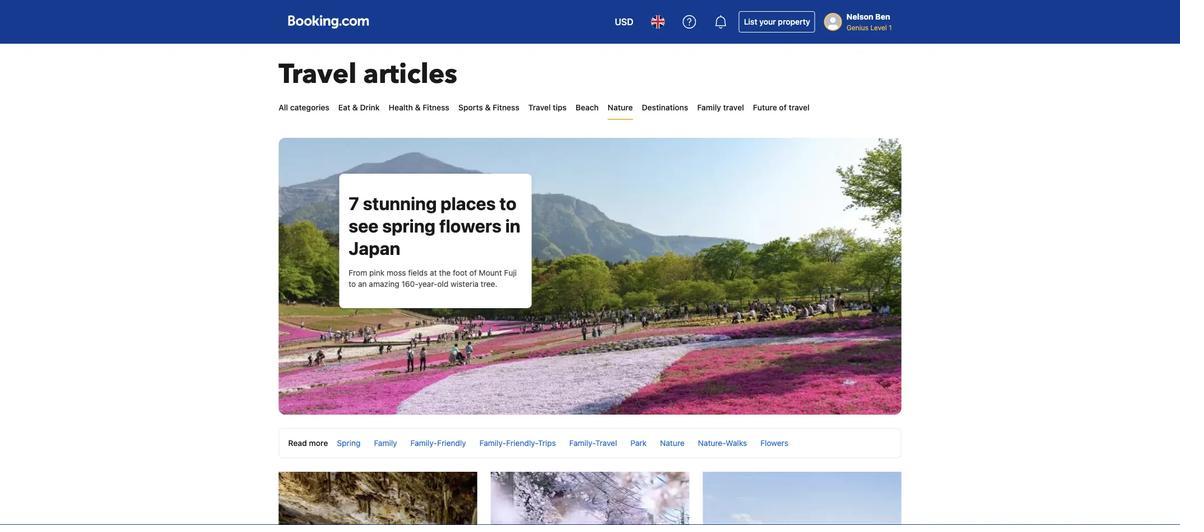 Task type: describe. For each thing, give the bounding box(es) containing it.
of inside the from pink moss fields at the foot of mount fuji to an amazing 160-year-old wisteria tree.
[[470, 269, 477, 278]]

7 stunning places to see spring flowers in japan link
[[349, 193, 521, 259]]

tips
[[553, 103, 567, 112]]

sports & fitness link
[[459, 97, 520, 119]]

fields
[[408, 269, 428, 278]]

genius
[[847, 24, 869, 31]]

see
[[349, 216, 379, 237]]

level
[[871, 24, 887, 31]]

drink
[[360, 103, 380, 112]]

of inside 'link'
[[779, 103, 787, 112]]

future of travel link
[[753, 97, 810, 119]]

family-travel link
[[570, 439, 617, 448]]

park link
[[631, 439, 647, 448]]

1
[[889, 24, 892, 31]]

health & fitness
[[389, 103, 450, 112]]

the
[[439, 269, 451, 278]]

wisteria
[[451, 280, 479, 289]]

destinations link
[[642, 97, 689, 119]]

& for sports
[[485, 103, 491, 112]]

all categories
[[279, 103, 329, 112]]

future of travel
[[753, 103, 810, 112]]

nature link
[[660, 439, 685, 448]]

family- for friendly
[[411, 439, 437, 448]]

nature-
[[698, 439, 726, 448]]

moss
[[387, 269, 406, 278]]

nature
[[660, 439, 685, 448]]

travel tips link
[[529, 97, 567, 119]]

fitness for sports & fitness
[[493, 103, 520, 112]]

nature-walks link
[[698, 439, 747, 448]]

family travel
[[698, 103, 744, 112]]

spring inside 7 stunning places to see spring flowers in japan
[[382, 216, 436, 237]]

flowers inside 7 stunning places to see spring flowers in japan
[[439, 216, 502, 237]]

nature-walks
[[698, 439, 747, 448]]

list your property link
[[739, 11, 815, 33]]

japan
[[349, 238, 400, 259]]

beach link
[[576, 97, 599, 119]]

family-friendly-trips link
[[480, 439, 556, 448]]

your
[[760, 17, 776, 26]]

eat
[[338, 103, 350, 112]]

foot
[[453, 269, 468, 278]]

at
[[430, 269, 437, 278]]

more
[[309, 439, 328, 448]]

usd
[[615, 17, 634, 27]]

destinations
[[642, 103, 689, 112]]

family
[[698, 103, 721, 112]]

7
[[349, 193, 359, 214]]

nature link
[[608, 97, 633, 119]]

year-
[[419, 280, 437, 289]]

to inside 7 stunning places to see spring flowers in japan
[[500, 193, 517, 214]]

nature
[[608, 103, 633, 112]]

from
[[349, 269, 367, 278]]

mount
[[479, 269, 502, 278]]

family- for friendly-
[[480, 439, 506, 448]]

to inside the from pink moss fields at the foot of mount fuji to an amazing 160-year-old wisteria tree.
[[349, 280, 356, 289]]

park
[[631, 439, 647, 448]]

an
[[358, 280, 367, 289]]

family link
[[374, 439, 397, 448]]

booking.com online hotel reservations image
[[288, 15, 369, 29]]

family-travel
[[570, 439, 617, 448]]

travel for family-travel
[[596, 439, 617, 448]]



Task type: locate. For each thing, give the bounding box(es) containing it.
travel for travel articles
[[279, 56, 357, 93]]

1 & from the left
[[352, 103, 358, 112]]

family
[[374, 439, 397, 448]]

walks
[[726, 439, 747, 448]]

2 horizontal spatial family-
[[570, 439, 596, 448]]

eat & drink link
[[338, 97, 380, 119]]

to
[[500, 193, 517, 214], [349, 280, 356, 289]]

0 vertical spatial flowers
[[439, 216, 502, 237]]

2 & from the left
[[415, 103, 421, 112]]

family-
[[411, 439, 437, 448], [480, 439, 506, 448], [570, 439, 596, 448]]

1 horizontal spatial travel
[[529, 103, 551, 112]]

travel inside 'link'
[[789, 103, 810, 112]]

2 fitness from the left
[[493, 103, 520, 112]]

spring down stunning
[[382, 216, 436, 237]]

1 horizontal spatial travel
[[723, 103, 744, 112]]

0 horizontal spatial family-
[[411, 439, 437, 448]]

0 vertical spatial spring
[[382, 216, 436, 237]]

old
[[437, 280, 449, 289]]

travel for family travel
[[723, 103, 744, 112]]

to up in on the left of the page
[[500, 193, 517, 214]]

friendly-
[[506, 439, 538, 448]]

health & fitness link
[[389, 97, 450, 119]]

1 vertical spatial travel
[[529, 103, 551, 112]]

to left an
[[349, 280, 356, 289]]

3 & from the left
[[485, 103, 491, 112]]

1 family- from the left
[[411, 439, 437, 448]]

0 horizontal spatial fitness
[[423, 103, 450, 112]]

flowers link
[[761, 439, 789, 448]]

0 vertical spatial travel
[[279, 56, 357, 93]]

sports & fitness
[[459, 103, 520, 112]]

1 vertical spatial spring
[[337, 439, 361, 448]]

1 horizontal spatial spring
[[382, 216, 436, 237]]

fitness
[[423, 103, 450, 112], [493, 103, 520, 112]]

1 vertical spatial of
[[470, 269, 477, 278]]

family- right family link
[[411, 439, 437, 448]]

from pink moss fields at the foot of mount fuji to an amazing 160-year-old wisteria tree.
[[349, 269, 517, 289]]

list
[[744, 17, 758, 26]]

nelson ben genius level 1
[[847, 12, 892, 31]]

tree.
[[481, 280, 498, 289]]

of right foot
[[470, 269, 477, 278]]

stunning
[[363, 193, 437, 214]]

eat & drink
[[338, 103, 380, 112]]

0 vertical spatial to
[[500, 193, 517, 214]]

amazing
[[369, 280, 400, 289]]

flowers down places
[[439, 216, 502, 237]]

property
[[778, 17, 810, 26]]

travel
[[279, 56, 357, 93], [529, 103, 551, 112]]

& for health
[[415, 103, 421, 112]]

of
[[779, 103, 787, 112], [470, 269, 477, 278]]

1 horizontal spatial family-
[[480, 439, 506, 448]]

0 horizontal spatial flowers
[[439, 216, 502, 237]]

travel right future on the top right of page
[[789, 103, 810, 112]]

friendly
[[437, 439, 466, 448]]

travel for travel tips
[[529, 103, 551, 112]]

travel articles
[[279, 56, 457, 93]]

160-
[[402, 280, 419, 289]]

categories
[[290, 103, 329, 112]]

travel right family
[[723, 103, 744, 112]]

family-friendly link
[[411, 439, 466, 448]]

7 stunning places to see spring flowers in japan
[[349, 193, 521, 259]]

3 family- from the left
[[570, 439, 596, 448]]

family- right trips
[[570, 439, 596, 448]]

& right health
[[415, 103, 421, 112]]

family- right friendly
[[480, 439, 506, 448]]

fuji
[[504, 269, 517, 278]]

all
[[279, 103, 288, 112]]

in
[[505, 216, 521, 237]]

travel left park in the bottom right of the page
[[596, 439, 617, 448]]

1 horizontal spatial fitness
[[493, 103, 520, 112]]

travel
[[723, 103, 744, 112], [789, 103, 810, 112], [596, 439, 617, 448]]

list your property
[[744, 17, 810, 26]]

flowers
[[439, 216, 502, 237], [761, 439, 789, 448]]

family- for travel
[[570, 439, 596, 448]]

1 horizontal spatial flowers
[[761, 439, 789, 448]]

articles
[[364, 56, 457, 93]]

& for eat
[[352, 103, 358, 112]]

pink
[[369, 269, 385, 278]]

travel tips
[[529, 103, 567, 112]]

1 horizontal spatial to
[[500, 193, 517, 214]]

0 vertical spatial of
[[779, 103, 787, 112]]

0 horizontal spatial travel
[[279, 56, 357, 93]]

read
[[288, 439, 307, 448]]

future
[[753, 103, 777, 112]]

family-friendly-trips
[[480, 439, 556, 448]]

family-friendly
[[411, 439, 466, 448]]

0 horizontal spatial of
[[470, 269, 477, 278]]

2 horizontal spatial &
[[485, 103, 491, 112]]

& right sports
[[485, 103, 491, 112]]

spring link
[[337, 439, 361, 448]]

of right future on the top right of page
[[779, 103, 787, 112]]

2 horizontal spatial travel
[[789, 103, 810, 112]]

travel up categories
[[279, 56, 357, 93]]

0 horizontal spatial spring
[[337, 439, 361, 448]]

0 horizontal spatial travel
[[596, 439, 617, 448]]

usd button
[[608, 8, 640, 35]]

sports
[[459, 103, 483, 112]]

beach
[[576, 103, 599, 112]]

fitness right sports
[[493, 103, 520, 112]]

0 horizontal spatial &
[[352, 103, 358, 112]]

flowers right walks
[[761, 439, 789, 448]]

1 vertical spatial to
[[349, 280, 356, 289]]

trips
[[538, 439, 556, 448]]

family travel link
[[698, 97, 744, 119]]

1 fitness from the left
[[423, 103, 450, 112]]

fitness left sports
[[423, 103, 450, 112]]

&
[[352, 103, 358, 112], [415, 103, 421, 112], [485, 103, 491, 112]]

spring
[[382, 216, 436, 237], [337, 439, 361, 448]]

1 vertical spatial flowers
[[761, 439, 789, 448]]

ben
[[876, 12, 891, 21]]

read more
[[288, 439, 328, 448]]

all categories link
[[279, 97, 329, 119]]

1 horizontal spatial &
[[415, 103, 421, 112]]

travel left "tips"
[[529, 103, 551, 112]]

health
[[389, 103, 413, 112]]

fitness for health & fitness
[[423, 103, 450, 112]]

0 horizontal spatial to
[[349, 280, 356, 289]]

1 horizontal spatial of
[[779, 103, 787, 112]]

spring right more
[[337, 439, 361, 448]]

nelson
[[847, 12, 874, 21]]

& right eat
[[352, 103, 358, 112]]

2 family- from the left
[[480, 439, 506, 448]]

places
[[441, 193, 496, 214]]



Task type: vqa. For each thing, say whether or not it's contained in the screenshot.
the of inside the HUMBERTO DELGADO AIRPORT 55 CAR RENTAL LOCATIONS AVERAGE PRICE OF $30.31 PER DAY
no



